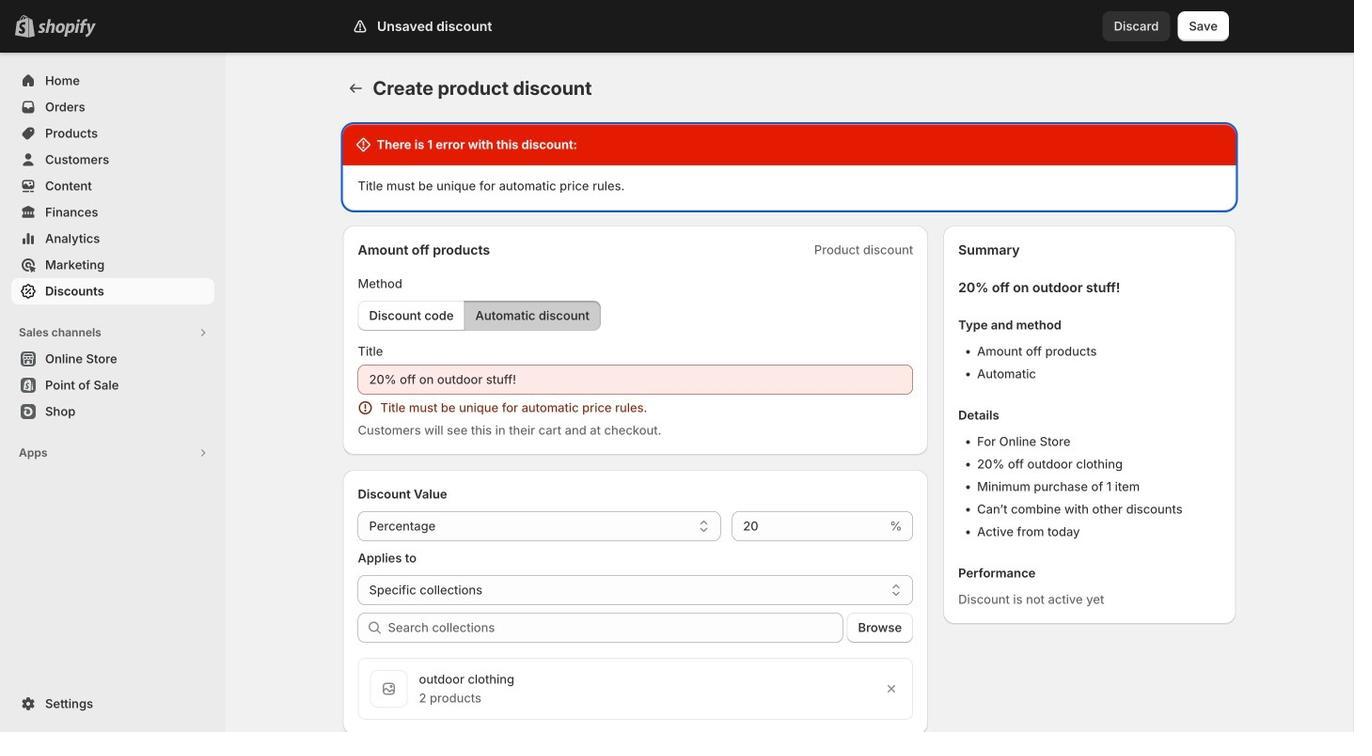 Task type: locate. For each thing, give the bounding box(es) containing it.
None text field
[[358, 365, 914, 395], [732, 512, 887, 542], [358, 365, 914, 395], [732, 512, 887, 542]]

Search collections text field
[[388, 613, 843, 644]]



Task type: vqa. For each thing, say whether or not it's contained in the screenshot.
SHOP SETTINGS MENU element
no



Task type: describe. For each thing, give the bounding box(es) containing it.
shopify image
[[38, 19, 96, 37]]



